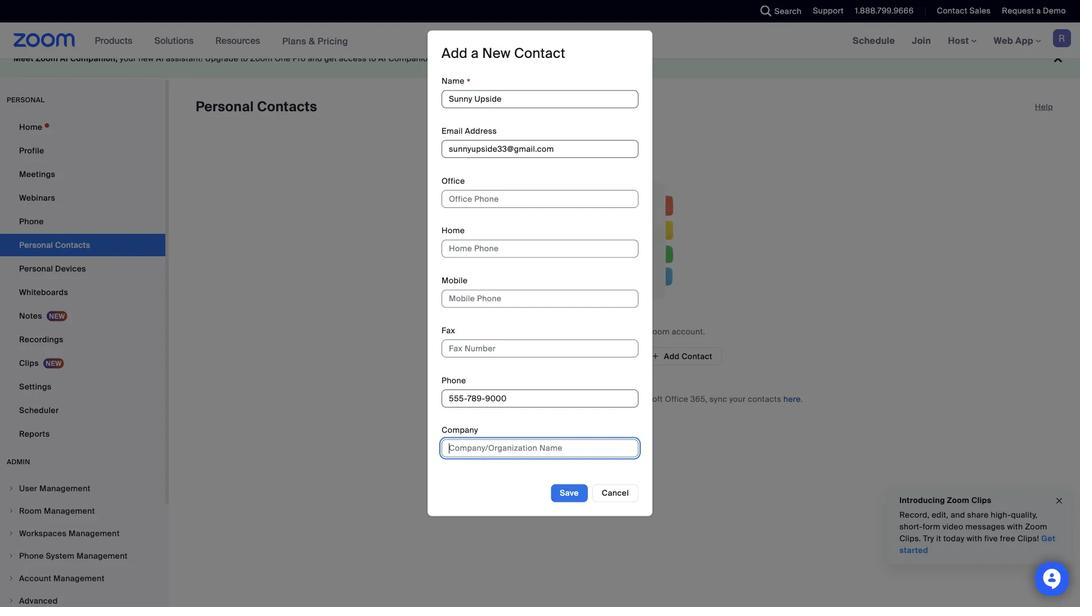 Task type: vqa. For each thing, say whether or not it's contained in the screenshot.
workspaces management 'menu item'
no



Task type: describe. For each thing, give the bounding box(es) containing it.
add for add a new contact
[[442, 45, 468, 62]]

3 ai from the left
[[379, 53, 386, 64]]

high-
[[992, 511, 1012, 521]]

settings link
[[0, 376, 166, 399]]

office inside add a new contact dialog
[[442, 176, 465, 186]]

365,
[[691, 394, 708, 405]]

add a new contact
[[442, 45, 566, 62]]

0 vertical spatial with
[[1008, 522, 1024, 533]]

add contact
[[664, 352, 713, 362]]

personal for personal devices
[[19, 264, 53, 274]]

cost.
[[497, 53, 516, 64]]

from
[[576, 352, 594, 362]]

phone inside add a new contact dialog
[[442, 376, 466, 386]]

2 upgrade from the left
[[518, 53, 552, 64]]

meet zoom ai companion, footer
[[0, 39, 1081, 78]]

profile
[[19, 146, 44, 156]]

edit,
[[932, 511, 949, 521]]

calendar,
[[491, 394, 527, 405]]

2 horizontal spatial to
[[620, 327, 627, 337]]

Email Address text field
[[442, 140, 639, 158]]

account.
[[672, 327, 706, 337]]

your for to
[[629, 327, 646, 337]]

clips.
[[900, 534, 922, 545]]

csv
[[597, 352, 613, 362]]

email
[[442, 126, 463, 136]]

First and Last Name text field
[[442, 90, 639, 108]]

help link
[[1036, 98, 1054, 116]]

banner containing schedule
[[0, 23, 1081, 59]]

name
[[442, 76, 465, 86]]

form
[[923, 522, 941, 533]]

reports
[[19, 429, 50, 440]]

whiteboards
[[19, 287, 68, 298]]

five
[[985, 534, 999, 545]]

zoom logo image
[[14, 33, 75, 47]]

name *
[[442, 76, 471, 89]]

contact sales link up join
[[929, 0, 994, 23]]

exchange,
[[568, 394, 608, 405]]

and inside meet zoom ai companion, 'footer'
[[308, 53, 322, 64]]

meetings link
[[0, 163, 166, 186]]

record, edit, and share high-quality, short-form video messages with zoom clips. try it today with five free clips!
[[900, 511, 1048, 545]]

companion
[[389, 53, 433, 64]]

home link
[[0, 116, 166, 138]]

file
[[615, 352, 629, 362]]

personal devices link
[[0, 258, 166, 280]]

home inside the personal menu menu
[[19, 122, 42, 132]]

webinars link
[[0, 187, 166, 209]]

add for add contact
[[664, 352, 680, 362]]

2 microsoft from the left
[[627, 394, 663, 405]]

clips!
[[1018, 534, 1040, 545]]

.
[[801, 394, 804, 405]]

record,
[[900, 511, 930, 521]]

personal devices
[[19, 264, 86, 274]]

pro
[[293, 53, 306, 64]]

import from csv file button
[[527, 348, 638, 366]]

personal menu menu
[[0, 116, 166, 447]]

mobile
[[442, 276, 468, 286]]

reports link
[[0, 423, 166, 446]]

join link
[[904, 23, 940, 59]]

Phone text field
[[442, 390, 639, 408]]

added
[[593, 327, 617, 337]]

personal
[[7, 96, 45, 104]]

messages
[[966, 522, 1006, 533]]

profile link
[[0, 140, 166, 162]]

request a demo
[[1003, 6, 1067, 16]]

for google calendar, microsoft exchange, and microsoft office 365, sync your contacts here .
[[446, 394, 804, 405]]

close image
[[1056, 495, 1065, 508]]

recordings
[[19, 335, 63, 345]]

1 microsoft from the left
[[530, 394, 566, 405]]

company
[[442, 426, 478, 436]]

one
[[275, 53, 291, 64]]

1.888.799.9666
[[856, 6, 914, 16]]

request
[[1003, 6, 1035, 16]]

no
[[445, 53, 454, 64]]

Fax text field
[[442, 340, 639, 358]]

schedule
[[853, 35, 896, 46]]

your for companion,
[[120, 53, 136, 64]]

notes
[[19, 311, 42, 321]]

pricing
[[318, 35, 348, 47]]

add contact button
[[643, 348, 722, 366]]

settings
[[19, 382, 52, 392]]

scheduler link
[[0, 400, 166, 422]]

1 ai from the left
[[60, 53, 68, 64]]

add image for add
[[652, 352, 660, 362]]

contact sales
[[938, 6, 992, 16]]

clips link
[[0, 352, 166, 375]]

clips inside the personal menu menu
[[19, 358, 39, 369]]

2 horizontal spatial your
[[730, 394, 746, 405]]

introducing zoom clips
[[900, 496, 992, 506]]

free
[[1001, 534, 1016, 545]]

zoom inside record, edit, and share high-quality, short-form video messages with zoom clips. try it today with five free clips!
[[1026, 522, 1048, 533]]

assistant!
[[166, 53, 203, 64]]

new
[[139, 53, 154, 64]]

recordings link
[[0, 329, 166, 351]]

add a new contact dialog
[[428, 30, 653, 517]]

Office Phone text field
[[442, 190, 639, 208]]

add image for import
[[536, 351, 544, 363]]

share
[[968, 511, 989, 521]]

and inside record, edit, and share high-quality, short-form video messages with zoom clips. try it today with five free clips!
[[951, 511, 966, 521]]

sales
[[970, 6, 992, 16]]

whiteboards link
[[0, 281, 166, 304]]



Task type: locate. For each thing, give the bounding box(es) containing it.
1.888.799.9666 button
[[847, 0, 917, 23], [856, 6, 914, 16]]

zoom left account.
[[648, 327, 670, 337]]

1 horizontal spatial personal
[[196, 98, 254, 116]]

1 horizontal spatial with
[[1008, 522, 1024, 533]]

contacts right no at the bottom right
[[557, 327, 591, 337]]

0 horizontal spatial phone
[[19, 216, 44, 227]]

office left 365,
[[665, 394, 689, 405]]

new
[[483, 45, 511, 62]]

join
[[913, 35, 932, 46]]

1 vertical spatial a
[[471, 45, 479, 62]]

zoom up clips!
[[1026, 522, 1048, 533]]

0 horizontal spatial clips
[[19, 358, 39, 369]]

a left new at top left
[[471, 45, 479, 62]]

0 vertical spatial your
[[120, 53, 136, 64]]

phone inside phone link
[[19, 216, 44, 227]]

add inside dialog
[[442, 45, 468, 62]]

additional
[[456, 53, 495, 64]]

with up free
[[1008, 522, 1024, 533]]

clips
[[19, 358, 39, 369], [972, 496, 992, 506]]

upgrade today link
[[518, 53, 576, 64]]

*
[[467, 76, 471, 89]]

1 vertical spatial home
[[442, 226, 465, 236]]

get started
[[900, 534, 1056, 556]]

plans & pricing link
[[282, 35, 348, 47], [282, 35, 348, 47]]

2 ai from the left
[[156, 53, 164, 64]]

add down account.
[[664, 352, 680, 362]]

0 horizontal spatial and
[[308, 53, 322, 64]]

scheduler
[[19, 406, 59, 416]]

contact inside dialog
[[514, 45, 566, 62]]

video
[[943, 522, 964, 533]]

1 vertical spatial phone
[[442, 376, 466, 386]]

upgrade right cost.
[[518, 53, 552, 64]]

microsoft down file
[[627, 394, 663, 405]]

0 vertical spatial add
[[442, 45, 468, 62]]

office down email
[[442, 176, 465, 186]]

contact inside "link"
[[938, 6, 968, 16]]

contact right new at top left
[[514, 45, 566, 62]]

fax
[[442, 326, 456, 336]]

2 vertical spatial contact
[[682, 352, 713, 362]]

zoom down zoom logo
[[36, 53, 58, 64]]

2 horizontal spatial ai
[[379, 53, 386, 64]]

add inside button
[[664, 352, 680, 362]]

1 horizontal spatial and
[[610, 394, 625, 405]]

contact down account.
[[682, 352, 713, 362]]

ai right new
[[156, 53, 164, 64]]

microsoft
[[530, 394, 566, 405], [627, 394, 663, 405]]

today inside record, edit, and share high-quality, short-form video messages with zoom clips. try it today with five free clips!
[[944, 534, 965, 545]]

and right exchange,
[[610, 394, 625, 405]]

your right sync
[[730, 394, 746, 405]]

to left the one
[[241, 53, 248, 64]]

add image inside import from csv file button
[[536, 351, 544, 363]]

1 vertical spatial clips
[[972, 496, 992, 506]]

add image left add contact
[[652, 352, 660, 362]]

1 horizontal spatial microsoft
[[627, 394, 663, 405]]

with
[[1008, 522, 1024, 533], [967, 534, 983, 545]]

schedule link
[[845, 23, 904, 59]]

today up first and last name text box on the top of the page
[[554, 53, 576, 64]]

meet
[[14, 53, 34, 64]]

1 vertical spatial contacts
[[748, 394, 782, 405]]

0 horizontal spatial office
[[442, 176, 465, 186]]

0 vertical spatial and
[[308, 53, 322, 64]]

1 horizontal spatial phone
[[442, 376, 466, 386]]

today inside meet zoom ai companion, 'footer'
[[554, 53, 576, 64]]

1 horizontal spatial today
[[944, 534, 965, 545]]

to right access
[[369, 53, 377, 64]]

get
[[1042, 534, 1056, 545]]

0 horizontal spatial today
[[554, 53, 576, 64]]

1 horizontal spatial office
[[665, 394, 689, 405]]

meetings
[[19, 169, 55, 180]]

home inside add a new contact dialog
[[442, 226, 465, 236]]

to right added on the right bottom of page
[[620, 327, 627, 337]]

0 horizontal spatial your
[[120, 53, 136, 64]]

short-
[[900, 522, 923, 533]]

1 vertical spatial office
[[665, 394, 689, 405]]

0 horizontal spatial upgrade
[[205, 53, 239, 64]]

cancel
[[602, 489, 629, 499]]

0 horizontal spatial personal
[[19, 264, 53, 274]]

contacts left here
[[748, 394, 782, 405]]

personal contacts
[[196, 98, 317, 116]]

0 horizontal spatial contacts
[[557, 327, 591, 337]]

1 horizontal spatial home
[[442, 226, 465, 236]]

introducing
[[900, 496, 946, 506]]

support
[[814, 6, 844, 16]]

ai down zoom logo
[[60, 53, 68, 64]]

0 vertical spatial phone
[[19, 216, 44, 227]]

your inside meet zoom ai companion, 'footer'
[[120, 53, 136, 64]]

your
[[120, 53, 136, 64], [629, 327, 646, 337], [730, 394, 746, 405]]

Mobile text field
[[442, 290, 639, 308]]

phone
[[19, 216, 44, 227], [442, 376, 466, 386]]

upgrade
[[205, 53, 239, 64], [518, 53, 552, 64]]

0 vertical spatial personal
[[196, 98, 254, 116]]

cancel button
[[593, 485, 639, 503]]

it
[[937, 534, 942, 545]]

personal
[[196, 98, 254, 116], [19, 264, 53, 274]]

meetings navigation
[[845, 23, 1081, 59]]

0 horizontal spatial with
[[967, 534, 983, 545]]

2 horizontal spatial and
[[951, 511, 966, 521]]

phone down 'webinars'
[[19, 216, 44, 227]]

and left get
[[308, 53, 322, 64]]

admin menu menu
[[0, 479, 166, 608]]

webinars
[[19, 193, 55, 203]]

1 horizontal spatial to
[[369, 53, 377, 64]]

1 horizontal spatial upgrade
[[518, 53, 552, 64]]

plans
[[282, 35, 307, 47]]

request a demo link
[[994, 0, 1081, 23], [1003, 6, 1067, 16]]

ai left companion
[[379, 53, 386, 64]]

try
[[924, 534, 935, 545]]

0 vertical spatial a
[[1037, 6, 1042, 16]]

for
[[446, 394, 459, 405]]

1 vertical spatial contact
[[514, 45, 566, 62]]

1 vertical spatial today
[[944, 534, 965, 545]]

a for add
[[471, 45, 479, 62]]

add image left import
[[536, 351, 544, 363]]

product information navigation
[[86, 23, 357, 59]]

companion,
[[70, 53, 118, 64]]

quality,
[[1012, 511, 1038, 521]]

banner
[[0, 23, 1081, 59]]

get started link
[[900, 534, 1056, 556]]

0 horizontal spatial a
[[471, 45, 479, 62]]

zoom
[[36, 53, 58, 64], [250, 53, 273, 64], [648, 327, 670, 337], [948, 496, 970, 506], [1026, 522, 1048, 533]]

to
[[241, 53, 248, 64], [369, 53, 377, 64], [620, 327, 627, 337]]

help
[[1036, 102, 1054, 112]]

your right added on the right bottom of page
[[629, 327, 646, 337]]

1 horizontal spatial add
[[664, 352, 680, 362]]

notes link
[[0, 305, 166, 328]]

1 horizontal spatial contact
[[682, 352, 713, 362]]

add image
[[536, 351, 544, 363], [652, 352, 660, 362]]

contact left the sales
[[938, 6, 968, 16]]

0 horizontal spatial add image
[[536, 351, 544, 363]]

2 horizontal spatial contact
[[938, 6, 968, 16]]

home up mobile
[[442, 226, 465, 236]]

a inside dialog
[[471, 45, 479, 62]]

demo
[[1044, 6, 1067, 16]]

save button
[[551, 485, 588, 503]]

1 horizontal spatial ai
[[156, 53, 164, 64]]

address
[[465, 126, 497, 136]]

2 vertical spatial your
[[730, 394, 746, 405]]

personal inside menu
[[19, 264, 53, 274]]

1 horizontal spatial clips
[[972, 496, 992, 506]]

a left demo
[[1037, 6, 1042, 16]]

import from csv file
[[549, 352, 629, 362]]

&
[[309, 35, 315, 47]]

0 horizontal spatial to
[[241, 53, 248, 64]]

a
[[1037, 6, 1042, 16], [471, 45, 479, 62]]

meet zoom ai companion, your new ai assistant! upgrade to zoom one pro and get access to ai companion at no additional cost. upgrade today
[[14, 53, 576, 64]]

zoom up edit,
[[948, 496, 970, 506]]

clips up settings
[[19, 358, 39, 369]]

import
[[549, 352, 574, 362]]

add image inside add contact button
[[652, 352, 660, 362]]

upgrade right assistant!
[[205, 53, 239, 64]]

your left new
[[120, 53, 136, 64]]

0 vertical spatial contacts
[[557, 327, 591, 337]]

today down video
[[944, 534, 965, 545]]

phone link
[[0, 211, 166, 233]]

2 vertical spatial and
[[951, 511, 966, 521]]

add
[[442, 45, 468, 62], [664, 352, 680, 362]]

1 horizontal spatial contacts
[[748, 394, 782, 405]]

zoom left the one
[[250, 53, 273, 64]]

0 horizontal spatial ai
[[60, 53, 68, 64]]

0 vertical spatial contact
[[938, 6, 968, 16]]

0 vertical spatial office
[[442, 176, 465, 186]]

contact
[[938, 6, 968, 16], [514, 45, 566, 62], [682, 352, 713, 362]]

0 horizontal spatial contact
[[514, 45, 566, 62]]

google
[[461, 394, 489, 405]]

devices
[[55, 264, 86, 274]]

0 horizontal spatial add
[[442, 45, 468, 62]]

contact sales link up meetings navigation
[[938, 6, 992, 16]]

1 horizontal spatial a
[[1037, 6, 1042, 16]]

0 vertical spatial home
[[19, 122, 42, 132]]

0 vertical spatial clips
[[19, 358, 39, 369]]

phone up for
[[442, 376, 466, 386]]

access
[[339, 53, 367, 64]]

0 horizontal spatial home
[[19, 122, 42, 132]]

get
[[325, 53, 337, 64]]

sync
[[710, 394, 728, 405]]

contact inside button
[[682, 352, 713, 362]]

add up the name
[[442, 45, 468, 62]]

contacts
[[557, 327, 591, 337], [748, 394, 782, 405]]

today
[[554, 53, 576, 64], [944, 534, 965, 545]]

1 vertical spatial add
[[664, 352, 680, 362]]

1 horizontal spatial your
[[629, 327, 646, 337]]

contacts
[[257, 98, 317, 116]]

started
[[900, 546, 929, 556]]

a for request
[[1037, 6, 1042, 16]]

here link
[[784, 394, 801, 405]]

save
[[560, 489, 579, 499]]

clips up share at the bottom of page
[[972, 496, 992, 506]]

ai
[[60, 53, 68, 64], [156, 53, 164, 64], [379, 53, 386, 64]]

home
[[19, 122, 42, 132], [442, 226, 465, 236]]

with down messages
[[967, 534, 983, 545]]

1 upgrade from the left
[[205, 53, 239, 64]]

email address
[[442, 126, 497, 136]]

plans & pricing
[[282, 35, 348, 47]]

no
[[544, 327, 555, 337]]

1 vertical spatial and
[[610, 394, 625, 405]]

0 horizontal spatial microsoft
[[530, 394, 566, 405]]

1 vertical spatial personal
[[19, 264, 53, 274]]

1 horizontal spatial add image
[[652, 352, 660, 362]]

home up profile
[[19, 122, 42, 132]]

0 vertical spatial today
[[554, 53, 576, 64]]

Company text field
[[442, 440, 639, 458]]

Home text field
[[442, 240, 639, 258]]

and up video
[[951, 511, 966, 521]]

here
[[784, 394, 801, 405]]

microsoft right calendar,
[[530, 394, 566, 405]]

personal for personal contacts
[[196, 98, 254, 116]]

1 vertical spatial with
[[967, 534, 983, 545]]

1 vertical spatial your
[[629, 327, 646, 337]]

no contacts added to your zoom account.
[[544, 327, 706, 337]]



